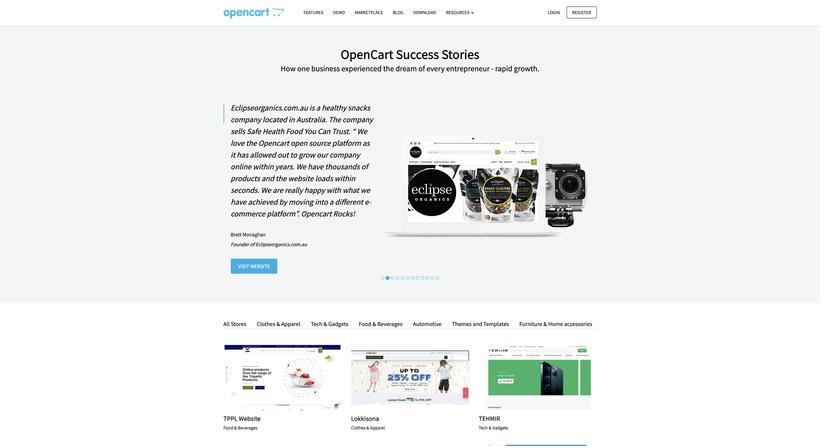 Task type: locate. For each thing, give the bounding box(es) containing it.
1 vertical spatial eclipseorganics.com.au
[[256, 242, 307, 248]]

furniture & home accessories link
[[515, 320, 593, 329]]

demo link
[[329, 7, 350, 18]]

0 vertical spatial a
[[316, 103, 320, 113]]

eclipseorganics.com.au down "monaghan"
[[256, 242, 307, 248]]

0 horizontal spatial of
[[250, 242, 255, 248]]

visit website
[[238, 263, 270, 270]]

eclipseorganics.com.au is a healthy snacks company located in australia. the company sells safe health food you can trust. " we love the opencart open source platform as it has allowed out to grow our company online within years. we have thousands of products and the website loads within seconds. we are really happy with what we have achieved by moving into a different e- commerce platform". opencart rocks!
[[231, 103, 373, 219]]

1 horizontal spatial view
[[392, 376, 405, 381]]

and up are
[[262, 174, 274, 184]]

3 view project link from the left
[[520, 375, 556, 382]]

2 horizontal spatial view project link
[[520, 375, 556, 382]]

0 vertical spatial we
[[357, 126, 368, 137]]

opencart
[[341, 46, 394, 63]]

tech & gadgets link
[[306, 320, 354, 329]]

healthy
[[322, 103, 347, 113]]

download
[[414, 10, 437, 15]]

2 horizontal spatial view
[[520, 376, 532, 381]]

clothes down lokkisona
[[351, 426, 366, 432]]

2 horizontal spatial food
[[359, 321, 372, 328]]

health
[[263, 126, 285, 137]]

1 vertical spatial food
[[359, 321, 372, 328]]

register link
[[567, 6, 597, 18]]

0 horizontal spatial and
[[262, 174, 274, 184]]

the left dream
[[384, 64, 394, 74]]

1 vertical spatial gadgets
[[493, 426, 508, 432]]

0 vertical spatial the
[[384, 64, 394, 74]]

food
[[286, 126, 303, 137], [359, 321, 372, 328], [224, 426, 233, 432]]

3 view from the left
[[520, 376, 532, 381]]

1 horizontal spatial have
[[308, 162, 324, 172]]

2 horizontal spatial the
[[384, 64, 394, 74]]

0 vertical spatial opencart
[[259, 138, 289, 148]]

the up are
[[276, 174, 287, 184]]

1 vertical spatial apparel
[[371, 426, 385, 432]]

lokkisona image
[[351, 346, 469, 411]]

1 view project from the left
[[265, 376, 301, 381]]

opencart down into
[[301, 209, 332, 219]]

2 view project from the left
[[392, 376, 428, 381]]

1 vertical spatial have
[[231, 197, 247, 207]]

company up sells
[[231, 115, 261, 125]]

we left are
[[261, 185, 271, 196]]

1 vertical spatial tech
[[479, 426, 488, 432]]

within down allowed
[[253, 162, 274, 172]]

1 vertical spatial beverages
[[238, 426, 258, 432]]

of down "monaghan"
[[250, 242, 255, 248]]

0 vertical spatial beverages
[[378, 321, 403, 328]]

resources
[[446, 10, 471, 15]]

has
[[237, 150, 249, 160]]

0 horizontal spatial within
[[253, 162, 274, 172]]

company down snacks at the top of the page
[[343, 115, 373, 125]]

0 vertical spatial gadgets
[[329, 321, 349, 328]]

1 vertical spatial opencart
[[301, 209, 332, 219]]

1 horizontal spatial of
[[362, 162, 368, 172]]

2 vertical spatial food
[[224, 426, 233, 432]]

clothes & apparel
[[257, 321, 301, 328]]

0 vertical spatial eclipseorganics.com.au
[[231, 103, 308, 113]]

1 view project link from the left
[[265, 375, 301, 382]]

australia.
[[297, 115, 327, 125]]

platform".
[[267, 209, 300, 219]]

2 horizontal spatial of
[[419, 64, 425, 74]]

0 vertical spatial of
[[419, 64, 425, 74]]

view project
[[265, 376, 301, 381], [392, 376, 428, 381], [520, 376, 556, 381]]

a right into
[[330, 197, 334, 207]]

of
[[419, 64, 425, 74], [362, 162, 368, 172], [250, 242, 255, 248]]

automotive link
[[408, 320, 447, 329]]

rocks!
[[334, 209, 355, 219]]

seconds.
[[231, 185, 260, 196]]

0 horizontal spatial clothes
[[257, 321, 276, 328]]

of inside opencart success stories how one business experienced the dream of every entrepreneur - rapid growth.
[[419, 64, 425, 74]]

1 horizontal spatial apparel
[[371, 426, 385, 432]]

the inside opencart success stories how one business experienced the dream of every entrepreneur - rapid growth.
[[384, 64, 394, 74]]

we
[[361, 185, 370, 196]]

company
[[231, 115, 261, 125], [343, 115, 373, 125], [330, 150, 360, 160]]

&
[[277, 321, 280, 328], [324, 321, 327, 328], [373, 321, 376, 328], [544, 321, 548, 328], [234, 426, 237, 432], [367, 426, 370, 432], [489, 426, 492, 432]]

view for lokkisona
[[392, 376, 405, 381]]

out
[[278, 150, 289, 160]]

1 project from the left
[[278, 376, 301, 381]]

brett
[[231, 232, 242, 238]]

of right thousands
[[362, 162, 368, 172]]

of left every
[[419, 64, 425, 74]]

within
[[253, 162, 274, 172], [335, 174, 356, 184]]

the
[[384, 64, 394, 74], [246, 138, 257, 148], [276, 174, 287, 184]]

apparel
[[282, 321, 301, 328], [371, 426, 385, 432]]

gadgets
[[329, 321, 349, 328], [493, 426, 508, 432]]

love
[[231, 138, 245, 148]]

themes
[[452, 321, 472, 328]]

marketplace
[[355, 10, 383, 15]]

1 horizontal spatial tech
[[479, 426, 488, 432]]

0 horizontal spatial tech
[[311, 321, 323, 328]]

2 horizontal spatial view project
[[520, 376, 556, 381]]

& inside tehmir tech & gadgets
[[489, 426, 492, 432]]

1 vertical spatial website
[[239, 415, 261, 423]]

all stores
[[224, 321, 247, 328]]

have down our
[[308, 162, 324, 172]]

0 horizontal spatial view project
[[265, 376, 301, 381]]

1 horizontal spatial food
[[286, 126, 303, 137]]

clothes
[[257, 321, 276, 328], [351, 426, 366, 432]]

1 horizontal spatial and
[[473, 321, 483, 328]]

eclipseorganics.com.au up located
[[231, 103, 308, 113]]

-
[[492, 64, 494, 74]]

we
[[357, 126, 368, 137], [296, 162, 306, 172], [261, 185, 271, 196]]

project for tppl website
[[278, 376, 301, 381]]

clothes right stores
[[257, 321, 276, 328]]

0 horizontal spatial view project link
[[265, 375, 301, 382]]

demo
[[334, 10, 345, 15]]

2 view project link from the left
[[392, 375, 428, 382]]

we right "
[[357, 126, 368, 137]]

1 horizontal spatial within
[[335, 174, 356, 184]]

visit
[[238, 263, 249, 270]]

0 horizontal spatial gadgets
[[329, 321, 349, 328]]

1 vertical spatial of
[[362, 162, 368, 172]]

what
[[343, 185, 359, 196]]

tech
[[311, 321, 323, 328], [479, 426, 488, 432]]

opencart down 'health'
[[259, 138, 289, 148]]

3 view project from the left
[[520, 376, 556, 381]]

0 horizontal spatial beverages
[[238, 426, 258, 432]]

view project for lokkisona
[[392, 376, 428, 381]]

it
[[231, 150, 235, 160]]

view project link for tppl website
[[265, 375, 301, 382]]

food inside tppl website food & beverages
[[224, 426, 233, 432]]

1 vertical spatial within
[[335, 174, 356, 184]]

0 vertical spatial website
[[251, 263, 270, 270]]

2 project from the left
[[406, 376, 428, 381]]

1 horizontal spatial the
[[276, 174, 287, 184]]

apparel inside the lokkisona clothes & apparel
[[371, 426, 385, 432]]

rapid
[[496, 64, 513, 74]]

0 horizontal spatial we
[[261, 185, 271, 196]]

website right visit
[[251, 263, 270, 270]]

have
[[308, 162, 324, 172], [231, 197, 247, 207]]

1 horizontal spatial gadgets
[[493, 426, 508, 432]]

website inside tppl website food & beverages
[[239, 415, 261, 423]]

1 horizontal spatial view project
[[392, 376, 428, 381]]

tehmir tech & gadgets
[[479, 415, 508, 432]]

view project for tehmir
[[520, 376, 556, 381]]

tech inside tehmir tech & gadgets
[[479, 426, 488, 432]]

automotive
[[413, 321, 442, 328]]

1 vertical spatial clothes
[[351, 426, 366, 432]]

allowed
[[250, 150, 276, 160]]

1 horizontal spatial view project link
[[392, 375, 428, 382]]

0 vertical spatial clothes
[[257, 321, 276, 328]]

view project link
[[265, 375, 301, 382], [392, 375, 428, 382], [520, 375, 556, 382]]

0 horizontal spatial food
[[224, 426, 233, 432]]

mi cienaga shop image
[[479, 445, 597, 447]]

website
[[251, 263, 270, 270], [239, 415, 261, 423]]

all
[[224, 321, 230, 328]]

2 vertical spatial we
[[261, 185, 271, 196]]

2 horizontal spatial we
[[357, 126, 368, 137]]

0 horizontal spatial a
[[316, 103, 320, 113]]

website right 'tppl'
[[239, 415, 261, 423]]

tppl
[[224, 415, 238, 423]]

within down thousands
[[335, 174, 356, 184]]

0 horizontal spatial project
[[278, 376, 301, 381]]

1 view from the left
[[265, 376, 277, 381]]

2 view from the left
[[392, 376, 405, 381]]

0 vertical spatial apparel
[[282, 321, 301, 328]]

0 vertical spatial have
[[308, 162, 324, 172]]

success
[[396, 46, 439, 63]]

eclipseorganics.com.au
[[231, 103, 308, 113], [256, 242, 307, 248]]

is
[[310, 103, 315, 113]]

0 vertical spatial food
[[286, 126, 303, 137]]

1 horizontal spatial opencart
[[301, 209, 332, 219]]

1 horizontal spatial we
[[296, 162, 306, 172]]

0 horizontal spatial opencart
[[259, 138, 289, 148]]

0 vertical spatial and
[[262, 174, 274, 184]]

0 horizontal spatial apparel
[[282, 321, 301, 328]]

website for visit
[[251, 263, 270, 270]]

0 horizontal spatial view
[[265, 376, 277, 381]]

features
[[304, 10, 324, 15]]

3 project from the left
[[534, 376, 556, 381]]

website
[[288, 174, 314, 184]]

snacks
[[348, 103, 371, 113]]

to
[[291, 150, 297, 160]]

0 vertical spatial within
[[253, 162, 274, 172]]

0 horizontal spatial the
[[246, 138, 257, 148]]

opencart
[[259, 138, 289, 148], [301, 209, 332, 219]]

with
[[327, 185, 341, 196]]

we up website
[[296, 162, 306, 172]]

1 horizontal spatial project
[[406, 376, 428, 381]]

products
[[231, 174, 260, 184]]

really
[[285, 185, 303, 196]]

brett monaghan
[[231, 232, 266, 238]]

1 horizontal spatial a
[[330, 197, 334, 207]]

and right themes
[[473, 321, 483, 328]]

the down the safe
[[246, 138, 257, 148]]

a right the is
[[316, 103, 320, 113]]

1 horizontal spatial clothes
[[351, 426, 366, 432]]

have down seconds. on the top of the page
[[231, 197, 247, 207]]

1 vertical spatial and
[[473, 321, 483, 328]]

2 horizontal spatial project
[[534, 376, 556, 381]]



Task type: describe. For each thing, give the bounding box(es) containing it.
accessories
[[565, 321, 593, 328]]

of inside eclipseorganics.com.au is a healthy snacks company located in australia. the company sells safe health food you can trust. " we love the opencart open source platform as it has allowed out to grow our company online within years. we have thousands of products and the website loads within seconds. we are really happy with what we have achieved by moving into a different e- commerce platform". opencart rocks!
[[362, 162, 368, 172]]

home
[[549, 321, 564, 328]]

opencart - showcase image
[[224, 7, 284, 19]]

grow
[[299, 150, 315, 160]]

moving
[[289, 197, 314, 207]]

tech & gadgets
[[311, 321, 349, 328]]

clothes inside the lokkisona clothes & apparel
[[351, 426, 366, 432]]

business
[[312, 64, 340, 74]]

tppl website image
[[224, 346, 342, 411]]

into
[[315, 197, 328, 207]]

lokkisona
[[351, 415, 379, 423]]

1 horizontal spatial beverages
[[378, 321, 403, 328]]

marketplace link
[[350, 7, 388, 18]]

tehmir image
[[479, 346, 597, 411]]

how
[[281, 64, 296, 74]]

& inside tppl website food & beverages
[[234, 426, 237, 432]]

happy
[[305, 185, 325, 196]]

beverages inside tppl website food & beverages
[[238, 426, 258, 432]]

dream
[[396, 64, 417, 74]]

view for tppl website
[[265, 376, 277, 381]]

in
[[289, 115, 295, 125]]

furniture & home accessories
[[520, 321, 593, 328]]

you
[[304, 126, 316, 137]]

2 vertical spatial the
[[276, 174, 287, 184]]

founder of eclipseorganics.com.au
[[231, 242, 307, 248]]

achieved
[[248, 197, 278, 207]]

years.
[[275, 162, 295, 172]]

the
[[329, 115, 341, 125]]

opencart success stories how one business experienced the dream of every entrepreneur - rapid growth.
[[281, 46, 540, 74]]

1 vertical spatial we
[[296, 162, 306, 172]]

company down platform
[[330, 150, 360, 160]]

0 vertical spatial tech
[[311, 321, 323, 328]]

one
[[298, 64, 310, 74]]

view project for tppl website
[[265, 376, 301, 381]]

entrepreneur
[[447, 64, 490, 74]]

by
[[279, 197, 287, 207]]

tppl website food & beverages
[[224, 415, 261, 432]]

loads
[[315, 174, 333, 184]]

different
[[335, 197, 363, 207]]

view project link for lokkisona
[[392, 375, 428, 382]]

thousands
[[325, 162, 360, 172]]

source
[[309, 138, 331, 148]]

monaghan
[[243, 232, 266, 238]]

growth.
[[514, 64, 540, 74]]

download link
[[409, 7, 441, 18]]

themes and templates
[[452, 321, 509, 328]]

& inside the lokkisona clothes & apparel
[[367, 426, 370, 432]]

gadgets inside tehmir tech & gadgets
[[493, 426, 508, 432]]

login
[[548, 9, 561, 15]]

login link
[[543, 6, 566, 18]]

eclipseorganics.com.au inside eclipseorganics.com.au is a healthy snacks company located in australia. the company sells safe health food you can trust. " we love the opencart open source platform as it has allowed out to grow our company online within years. we have thousands of products and the website loads within seconds. we are really happy with what we have achieved by moving into a different e- commerce platform". opencart rocks!
[[231, 103, 308, 113]]

1 vertical spatial the
[[246, 138, 257, 148]]

commerce
[[231, 209, 265, 219]]

2 vertical spatial of
[[250, 242, 255, 248]]

open
[[291, 138, 308, 148]]

online
[[231, 162, 252, 172]]

can
[[318, 126, 331, 137]]

trust.
[[332, 126, 351, 137]]

website for tppl
[[239, 415, 261, 423]]

food & beverages
[[359, 321, 403, 328]]

as
[[363, 138, 370, 148]]

food inside eclipseorganics.com.au is a healthy snacks company located in australia. the company sells safe health food you can trust. " we love the opencart open source platform as it has allowed out to grow our company online within years. we have thousands of products and the website loads within seconds. we are really happy with what we have achieved by moving into a different e- commerce platform". opencart rocks!
[[286, 126, 303, 137]]

blog link
[[388, 7, 409, 18]]

every
[[427, 64, 445, 74]]

stores
[[231, 321, 247, 328]]

view for tehmir
[[520, 376, 532, 381]]

1 vertical spatial a
[[330, 197, 334, 207]]

located
[[263, 115, 287, 125]]

visit website link
[[231, 259, 278, 274]]

themes and templates link
[[448, 320, 514, 329]]

resources link
[[441, 7, 479, 18]]

founder
[[231, 242, 249, 248]]

stories
[[442, 46, 480, 63]]

safe
[[247, 126, 261, 137]]

blog
[[393, 10, 404, 15]]

features link
[[299, 7, 329, 18]]

clothes & apparel link
[[252, 320, 306, 329]]

tehmir
[[479, 415, 501, 423]]

templates
[[484, 321, 509, 328]]

"
[[353, 126, 356, 137]]

and inside themes and templates link
[[473, 321, 483, 328]]

and inside eclipseorganics.com.au is a healthy snacks company located in australia. the company sells safe health food you can trust. " we love the opencart open source platform as it has allowed out to grow our company online within years. we have thousands of products and the website loads within seconds. we are really happy with what we have achieved by moving into a different e- commerce platform". opencart rocks!
[[262, 174, 274, 184]]

are
[[273, 185, 283, 196]]

e-
[[365, 197, 371, 207]]

project for tehmir
[[534, 376, 556, 381]]

view project link for tehmir
[[520, 375, 556, 382]]

food & beverages link
[[354, 320, 408, 329]]

furniture
[[520, 321, 543, 328]]

register
[[573, 9, 592, 15]]

project for lokkisona
[[406, 376, 428, 381]]

experienced
[[342, 64, 382, 74]]

platform
[[333, 138, 361, 148]]

sells
[[231, 126, 245, 137]]

all stores link
[[224, 320, 251, 329]]

0 horizontal spatial have
[[231, 197, 247, 207]]



Task type: vqa. For each thing, say whether or not it's contained in the screenshot.


